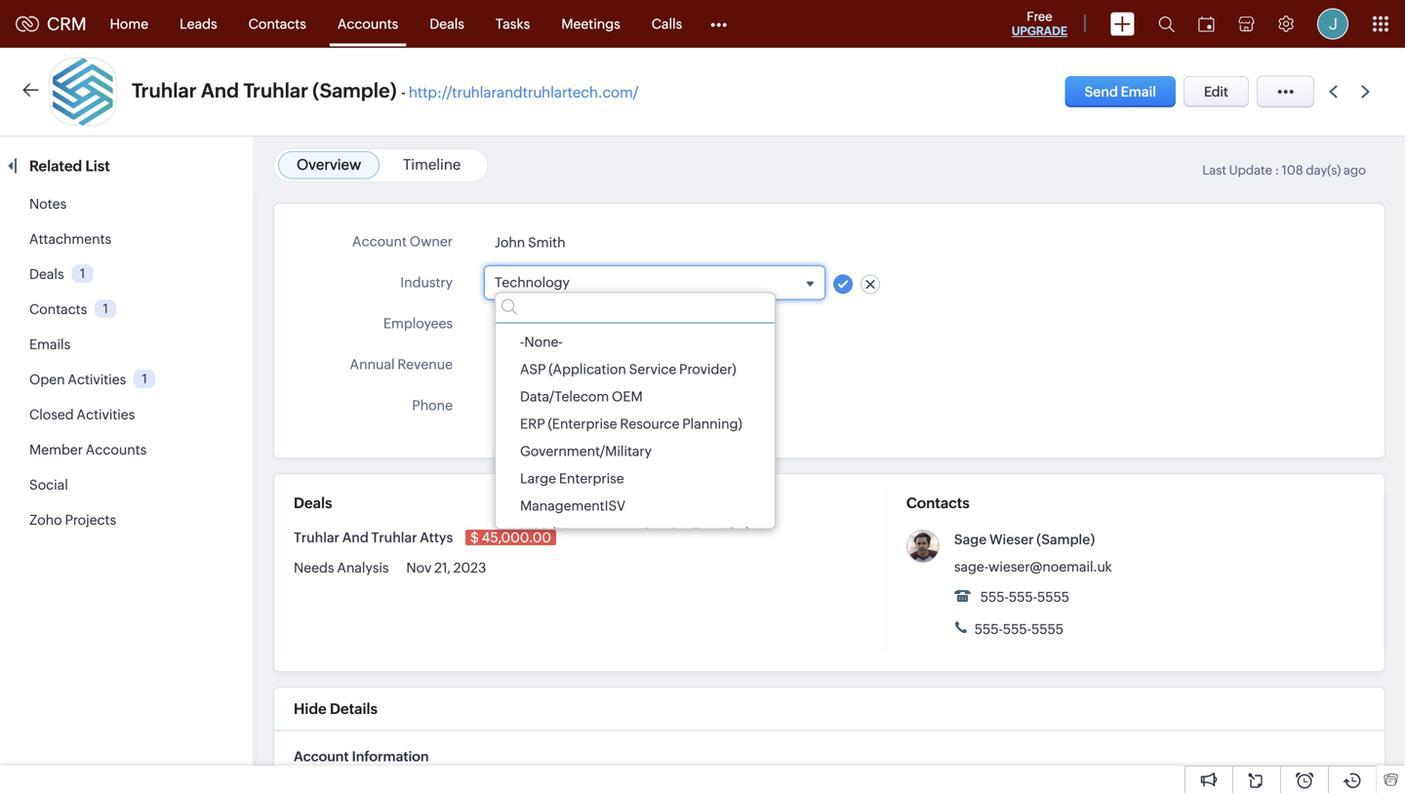 Task type: describe. For each thing, give the bounding box(es) containing it.
0 horizontal spatial contacts
[[29, 302, 87, 317]]

information
[[352, 749, 429, 765]]

social link
[[29, 477, 68, 493]]

member accounts link
[[29, 442, 147, 458]]

1 vertical spatial 555-555-5555
[[978, 589, 1070, 605]]

send email
[[1085, 84, 1156, 100]]

0 horizontal spatial (sample)
[[313, 80, 397, 102]]

truhlar up nov
[[371, 530, 417, 546]]

service for (management
[[643, 525, 690, 541]]

technology
[[495, 275, 570, 290]]

tasks
[[496, 16, 530, 32]]

projects
[[65, 512, 116, 528]]

last
[[1202, 163, 1227, 178]]

activities for closed activities
[[77, 407, 135, 423]]

upgrade
[[1012, 24, 1068, 38]]

ago
[[1344, 163, 1366, 178]]

$ for $ 45,000.00
[[470, 530, 479, 546]]

sage
[[954, 532, 987, 547]]

resource
[[620, 416, 680, 432]]

annual revenue
[[350, 357, 453, 372]]

member accounts
[[29, 442, 147, 458]]

sage wieser (sample) link
[[954, 532, 1095, 547]]

closed
[[29, 407, 74, 423]]

phone
[[412, 398, 453, 413]]

-none-
[[520, 334, 563, 350]]

1 for contacts
[[103, 301, 108, 316]]

hide
[[294, 701, 327, 718]]

sage wieser (sample)
[[954, 532, 1095, 547]]

$ for $  200,000.00
[[495, 356, 503, 372]]

meetings link
[[546, 0, 636, 47]]

search element
[[1147, 0, 1187, 48]]

details
[[330, 701, 378, 718]]

Other Modules field
[[698, 8, 740, 40]]

(application
[[549, 361, 626, 377]]

leads
[[180, 16, 217, 32]]

none-
[[524, 334, 563, 350]]

government/military
[[520, 443, 652, 459]]

wieser@noemail.uk
[[989, 559, 1112, 575]]

hide details
[[294, 701, 378, 718]]

owner
[[410, 234, 453, 249]]

overview link
[[297, 156, 361, 173]]

23
[[495, 315, 511, 331]]

managementisv
[[520, 498, 626, 514]]

http://truhlarandtruhlartech.com/
[[409, 84, 639, 101]]

attachments
[[29, 231, 111, 247]]

- inside tree
[[520, 334, 524, 350]]

related
[[29, 158, 82, 175]]

previous record image
[[1329, 85, 1338, 98]]

oem
[[612, 389, 643, 404]]

truhlar up needs
[[294, 530, 340, 546]]

home link
[[94, 0, 164, 47]]

1 vertical spatial (sample)
[[1037, 532, 1095, 547]]

analysis
[[337, 560, 389, 576]]

0 vertical spatial 5555
[[582, 398, 614, 414]]

edit button
[[1184, 76, 1249, 107]]

related list
[[29, 158, 113, 175]]

:
[[1275, 163, 1279, 178]]

calls link
[[636, 0, 698, 47]]

member
[[29, 442, 83, 458]]

1 horizontal spatial deals link
[[414, 0, 480, 47]]

free
[[1027, 9, 1053, 24]]

$ 45,000.00
[[470, 530, 551, 546]]

accounts link
[[322, 0, 414, 47]]

free upgrade
[[1012, 9, 1068, 38]]

http://truhlarandtruhlartech.com/ link
[[409, 84, 639, 101]]

create menu element
[[1099, 0, 1147, 47]]

home
[[110, 16, 148, 32]]

1 vertical spatial 5555
[[1037, 589, 1070, 605]]

industry
[[400, 275, 453, 290]]

service for (application
[[629, 361, 677, 377]]

1 horizontal spatial deals
[[294, 495, 332, 512]]

provider) for msp (management service provider)
[[693, 525, 750, 541]]

last update : 108 day(s) ago
[[1202, 163, 1366, 178]]

meetings
[[561, 16, 620, 32]]

200,000.00
[[506, 356, 585, 372]]

open activities
[[29, 372, 126, 387]]

day(s)
[[1306, 163, 1341, 178]]

john smith
[[495, 235, 566, 250]]

create menu image
[[1111, 12, 1135, 36]]

logo image
[[16, 16, 39, 32]]

annual
[[350, 357, 395, 372]]

sage-wieser@noemail.uk
[[954, 559, 1112, 575]]

enterprise
[[559, 471, 624, 486]]

account for account owner
[[352, 234, 407, 249]]

zoho
[[29, 512, 62, 528]]

crm link
[[16, 14, 86, 34]]

0 vertical spatial contacts
[[248, 16, 306, 32]]

0 horizontal spatial deals link
[[29, 266, 64, 282]]

social
[[29, 477, 68, 493]]

erp
[[520, 416, 545, 432]]

calendar image
[[1198, 16, 1215, 32]]



Task type: vqa. For each thing, say whether or not it's contained in the screenshot.


Task type: locate. For each thing, give the bounding box(es) containing it.
tree containing -none-
[[496, 323, 775, 547]]

deals down attachments in the top of the page
[[29, 266, 64, 282]]

2 horizontal spatial contacts
[[907, 495, 970, 512]]

(sample) down 'accounts' link in the top left of the page
[[313, 80, 397, 102]]

1 down attachments in the top of the page
[[80, 266, 85, 281]]

email
[[1121, 84, 1156, 100]]

deals up needs
[[294, 495, 332, 512]]

1 vertical spatial provider)
[[693, 525, 750, 541]]

data/telecom
[[520, 389, 609, 404]]

zoho projects link
[[29, 512, 116, 528]]

0 vertical spatial contacts link
[[233, 0, 322, 47]]

next record image
[[1361, 85, 1374, 98]]

employees
[[383, 316, 453, 331]]

deals link
[[414, 0, 480, 47], [29, 266, 64, 282]]

accounts up truhlar and truhlar (sample) - http://truhlarandtruhlartech.com/
[[337, 16, 398, 32]]

Technology field
[[495, 274, 815, 291]]

msp (management service provider)
[[520, 525, 750, 541]]

sage-
[[954, 559, 989, 575]]

1 horizontal spatial $
[[495, 356, 503, 372]]

account left owner
[[352, 234, 407, 249]]

truhlar
[[132, 80, 197, 102], [243, 80, 308, 102], [294, 530, 340, 546], [371, 530, 417, 546]]

profile image
[[1317, 8, 1349, 40]]

$ left asp
[[495, 356, 503, 372]]

2 vertical spatial deals
[[294, 495, 332, 512]]

open activities link
[[29, 372, 126, 387]]

1 horizontal spatial (sample)
[[1037, 532, 1095, 547]]

2 vertical spatial contacts
[[907, 495, 970, 512]]

0 horizontal spatial and
[[201, 80, 239, 102]]

truhlar and truhlar attys link
[[294, 530, 456, 546]]

send
[[1085, 84, 1118, 100]]

emails
[[29, 337, 70, 352]]

contacts up sage
[[907, 495, 970, 512]]

0 vertical spatial provider)
[[679, 361, 736, 377]]

contacts up emails link
[[29, 302, 87, 317]]

0 horizontal spatial -
[[401, 84, 406, 101]]

account owner
[[352, 234, 453, 249]]

(management
[[552, 525, 640, 541]]

smith
[[528, 235, 566, 250]]

1 vertical spatial contacts
[[29, 302, 87, 317]]

account
[[352, 234, 407, 249], [294, 749, 349, 765]]

1 horizontal spatial contacts link
[[233, 0, 322, 47]]

1 up open activities
[[103, 301, 108, 316]]

1 vertical spatial 1
[[103, 301, 108, 316]]

notes
[[29, 196, 67, 212]]

contacts
[[248, 16, 306, 32], [29, 302, 87, 317], [907, 495, 970, 512]]

1 vertical spatial $
[[470, 530, 479, 546]]

0 vertical spatial 1
[[80, 266, 85, 281]]

open
[[29, 372, 65, 387]]

list
[[85, 158, 110, 175]]

- down 'accounts' link in the top left of the page
[[401, 84, 406, 101]]

and for attys
[[342, 530, 369, 546]]

1 horizontal spatial 1
[[103, 301, 108, 316]]

0 horizontal spatial 1
[[80, 266, 85, 281]]

update
[[1229, 163, 1273, 178]]

1 horizontal spatial and
[[342, 530, 369, 546]]

contacts right the leads
[[248, 16, 306, 32]]

truhlar up overview link
[[243, 80, 308, 102]]

2 vertical spatial 5555
[[1032, 622, 1064, 637]]

0 vertical spatial activities
[[68, 372, 126, 387]]

planning)
[[682, 416, 742, 432]]

sage-wieser@noemail.uk link
[[954, 559, 1112, 575]]

1 right open activities
[[142, 372, 147, 386]]

$ up 2023 at the left bottom
[[470, 530, 479, 546]]

hide details link
[[294, 701, 378, 718]]

1 vertical spatial deals link
[[29, 266, 64, 282]]

0 horizontal spatial accounts
[[86, 442, 147, 458]]

0 vertical spatial accounts
[[337, 16, 398, 32]]

closed activities
[[29, 407, 135, 423]]

1 vertical spatial service
[[643, 525, 690, 541]]

service up the oem
[[629, 361, 677, 377]]

contacts link right the leads
[[233, 0, 322, 47]]

attachments link
[[29, 231, 111, 247]]

search image
[[1158, 16, 1175, 32]]

timeline
[[403, 156, 461, 173]]

account for account information
[[294, 749, 349, 765]]

- inside truhlar and truhlar (sample) - http://truhlarandtruhlartech.com/
[[401, 84, 406, 101]]

0 vertical spatial deals link
[[414, 0, 480, 47]]

45,000.00
[[482, 530, 551, 546]]

0 vertical spatial -
[[401, 84, 406, 101]]

revenue
[[398, 357, 453, 372]]

needs
[[294, 560, 334, 576]]

deals link left the tasks at the top of page
[[414, 0, 480, 47]]

large
[[520, 471, 556, 486]]

1 vertical spatial deals
[[29, 266, 64, 282]]

0 horizontal spatial account
[[294, 749, 349, 765]]

1 horizontal spatial -
[[520, 334, 524, 350]]

0 vertical spatial service
[[629, 361, 677, 377]]

activities up closed activities
[[68, 372, 126, 387]]

contacts link up emails link
[[29, 302, 87, 317]]

calls
[[652, 16, 682, 32]]

leads link
[[164, 0, 233, 47]]

0 vertical spatial account
[[352, 234, 407, 249]]

1 for deals
[[80, 266, 85, 281]]

account down hide
[[294, 749, 349, 765]]

(enterprise
[[548, 416, 617, 432]]

1 vertical spatial activities
[[77, 407, 135, 423]]

wieser
[[990, 532, 1034, 547]]

tree
[[496, 323, 775, 547]]

send email button
[[1065, 76, 1176, 107]]

large enterprise
[[520, 471, 624, 486]]

1 vertical spatial and
[[342, 530, 369, 546]]

$  200,000.00
[[495, 356, 585, 372]]

profile element
[[1306, 0, 1360, 47]]

2 horizontal spatial deals
[[430, 16, 464, 32]]

0 vertical spatial 555-555-5555
[[525, 398, 614, 414]]

2 vertical spatial 555-555-5555
[[972, 622, 1064, 637]]

service right (management
[[643, 525, 690, 541]]

0 vertical spatial $
[[495, 356, 503, 372]]

and up analysis
[[342, 530, 369, 546]]

attys
[[420, 530, 453, 546]]

john
[[495, 235, 525, 250]]

2023
[[453, 560, 486, 576]]

truhlar and truhlar attys
[[294, 530, 456, 546]]

provider) for asp (application service provider)
[[679, 361, 736, 377]]

provider)
[[679, 361, 736, 377], [693, 525, 750, 541]]

0 horizontal spatial contacts link
[[29, 302, 87, 317]]

deals left tasks "link" on the top left of the page
[[430, 16, 464, 32]]

1 for open activities
[[142, 372, 147, 386]]

nov
[[406, 560, 432, 576]]

tasks link
[[480, 0, 546, 47]]

overview
[[297, 156, 361, 173]]

1 vertical spatial accounts
[[86, 442, 147, 458]]

(sample) up wieser@noemail.uk
[[1037, 532, 1095, 547]]

0 vertical spatial and
[[201, 80, 239, 102]]

1 horizontal spatial accounts
[[337, 16, 398, 32]]

None search field
[[496, 293, 775, 323]]

erp (enterprise resource planning)
[[520, 416, 742, 432]]

1 horizontal spatial contacts
[[248, 16, 306, 32]]

service
[[629, 361, 677, 377], [643, 525, 690, 541]]

needs analysis
[[294, 560, 392, 576]]

0 horizontal spatial $
[[470, 530, 479, 546]]

1 horizontal spatial account
[[352, 234, 407, 249]]

0 vertical spatial deals
[[430, 16, 464, 32]]

activities up member accounts link
[[77, 407, 135, 423]]

2 horizontal spatial 1
[[142, 372, 147, 386]]

asp (application service provider)
[[520, 361, 736, 377]]

- up $  200,000.00
[[520, 334, 524, 350]]

accounts down closed activities
[[86, 442, 147, 458]]

msp
[[520, 525, 549, 541]]

-
[[401, 84, 406, 101], [520, 334, 524, 350]]

activities for open activities
[[68, 372, 126, 387]]

asp
[[520, 361, 546, 377]]

1 vertical spatial account
[[294, 749, 349, 765]]

and down the leads
[[201, 80, 239, 102]]

21,
[[434, 560, 451, 576]]

zoho projects
[[29, 512, 116, 528]]

2 vertical spatial 1
[[142, 372, 147, 386]]

and for (sample)
[[201, 80, 239, 102]]

1 vertical spatial -
[[520, 334, 524, 350]]

timeline link
[[403, 156, 461, 173]]

edit
[[1204, 84, 1229, 100]]

1 vertical spatial contacts link
[[29, 302, 87, 317]]

deals
[[430, 16, 464, 32], [29, 266, 64, 282], [294, 495, 332, 512]]

0 horizontal spatial deals
[[29, 266, 64, 282]]

accounts
[[337, 16, 398, 32], [86, 442, 147, 458]]

emails link
[[29, 337, 70, 352]]

closed activities link
[[29, 407, 135, 423]]

truhlar and truhlar (sample) - http://truhlarandtruhlartech.com/
[[132, 80, 639, 102]]

truhlar down the leads
[[132, 80, 197, 102]]

deals link down attachments in the top of the page
[[29, 266, 64, 282]]

1
[[80, 266, 85, 281], [103, 301, 108, 316], [142, 372, 147, 386]]

555-
[[525, 398, 553, 414], [553, 398, 582, 414], [981, 589, 1009, 605], [1009, 589, 1037, 605], [975, 622, 1003, 637], [1003, 622, 1032, 637]]

crm
[[47, 14, 86, 34]]

data/telecom oem
[[520, 389, 643, 404]]

0 vertical spatial (sample)
[[313, 80, 397, 102]]



